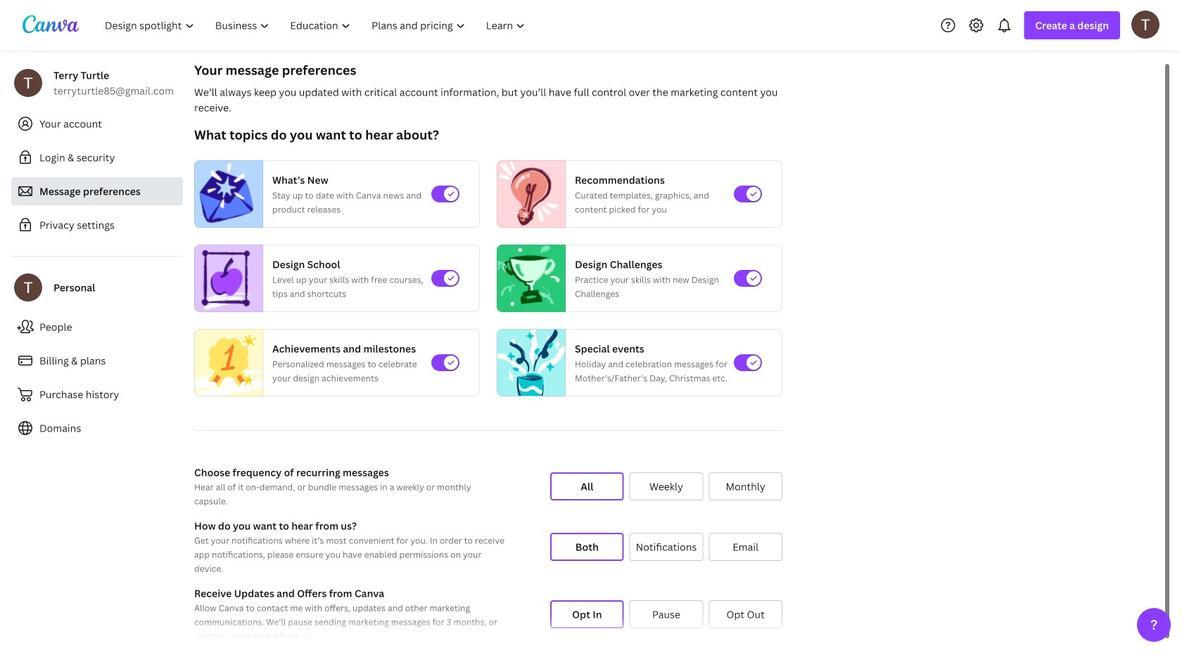 Task type: vqa. For each thing, say whether or not it's contained in the screenshot.
TOP LEVEL NAVIGATION element
yes



Task type: locate. For each thing, give the bounding box(es) containing it.
top level navigation element
[[96, 11, 537, 39]]

None button
[[550, 473, 624, 501], [630, 473, 703, 501], [709, 473, 783, 501], [550, 534, 624, 562], [630, 534, 703, 562], [709, 534, 783, 562], [550, 601, 624, 629], [630, 601, 703, 629], [709, 601, 783, 629], [550, 473, 624, 501], [630, 473, 703, 501], [709, 473, 783, 501], [550, 534, 624, 562], [630, 534, 703, 562], [709, 534, 783, 562], [550, 601, 624, 629], [630, 601, 703, 629], [709, 601, 783, 629]]

terry turtle image
[[1132, 10, 1160, 39]]

topic image
[[195, 160, 257, 228], [498, 160, 560, 228], [195, 245, 257, 313], [498, 245, 560, 313], [195, 326, 263, 400], [498, 326, 565, 400]]



